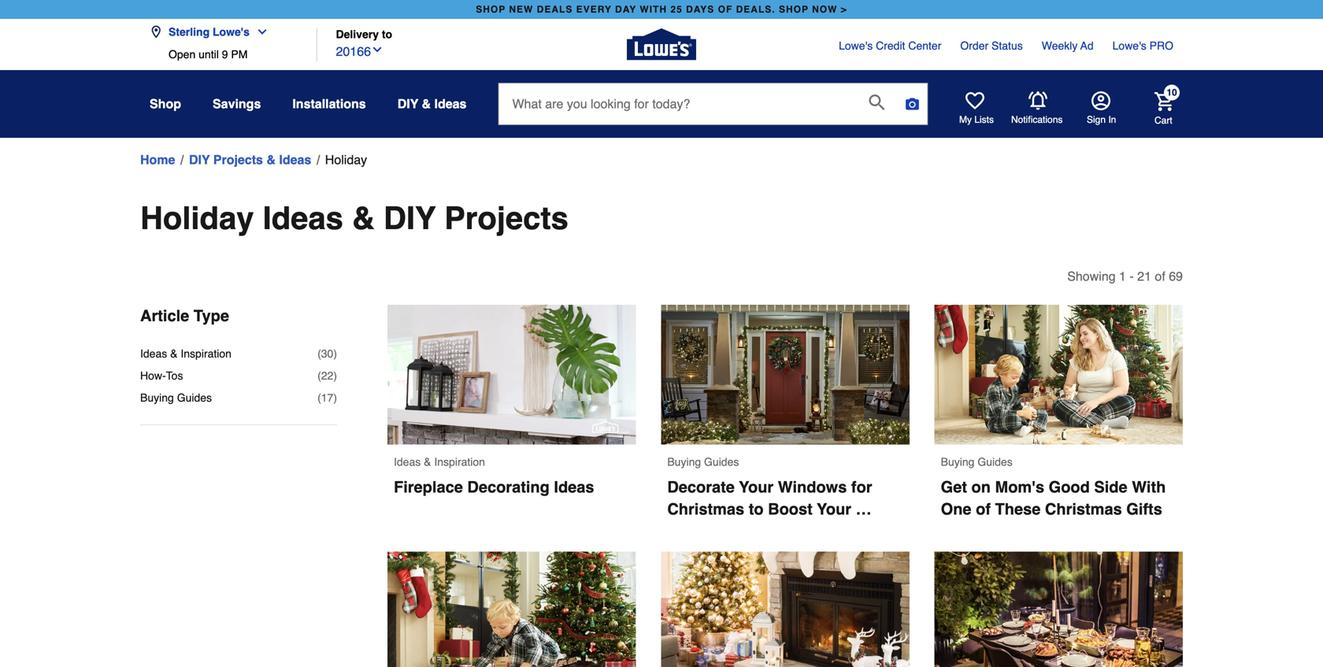 Task type: locate. For each thing, give the bounding box(es) containing it.
lowe's for lowe's credit center
[[839, 39, 873, 52]]

0 horizontal spatial holiday
[[140, 200, 254, 236]]

day
[[615, 4, 637, 15]]

get on mom's good side with one of these christmas gifts
[[941, 478, 1170, 518]]

0 horizontal spatial of
[[976, 500, 991, 518]]

inspiration up fireplace
[[434, 456, 485, 468]]

lowe's up 9
[[213, 26, 250, 38]]

( down 30
[[318, 369, 321, 382]]

christmas inside get on mom's good side with one of these christmas gifts
[[1045, 500, 1122, 518]]

on
[[972, 478, 991, 496]]

0 horizontal spatial christmas
[[667, 500, 745, 518]]

buying guides up on
[[941, 456, 1013, 468]]

)
[[333, 347, 337, 360], [333, 369, 337, 382], [333, 392, 337, 404]]

lowe's inside sterling lowe's button
[[213, 26, 250, 38]]

shop left now
[[779, 4, 809, 15]]

weekly ad
[[1042, 39, 1094, 52]]

diy inside diy projects & ideas link
[[189, 152, 210, 167]]

2 vertical spatial (
[[318, 392, 321, 404]]

lowe's credit center
[[839, 39, 942, 52]]

2 horizontal spatial holiday
[[667, 522, 724, 540]]

2 horizontal spatial guides
[[978, 456, 1013, 468]]

guides for get on mom's good side with one of these christmas gifts
[[978, 456, 1013, 468]]

buying
[[140, 392, 174, 404], [667, 456, 701, 468], [941, 456, 975, 468]]

2 ( from the top
[[318, 369, 321, 382]]

holiday down "decorate"
[[667, 522, 724, 540]]

2 horizontal spatial lowe's
[[1113, 39, 1147, 52]]

0 vertical spatial projects
[[213, 152, 263, 167]]

2 horizontal spatial buying guides
[[941, 456, 1013, 468]]

christmas down "decorate"
[[667, 500, 745, 518]]

holiday down installations button
[[325, 152, 367, 167]]

ideas & inspiration for fireplace decorating ideas
[[394, 456, 485, 468]]

deals.
[[736, 4, 776, 15]]

for
[[851, 478, 872, 496]]

None search field
[[498, 83, 928, 140]]

0 vertical spatial holiday
[[325, 152, 367, 167]]

buying up "decorate"
[[667, 456, 701, 468]]

lowe's home improvement account image
[[1092, 91, 1111, 110]]

diy projects & ideas
[[189, 152, 311, 167]]

) for ( 17 )
[[333, 392, 337, 404]]

3 ) from the top
[[333, 392, 337, 404]]

0 horizontal spatial ideas & inspiration
[[140, 347, 232, 360]]

lowe's inside lowe's credit center link
[[839, 39, 873, 52]]

0 horizontal spatial inspiration
[[181, 347, 232, 360]]

a patio with string lights and a wood table set with white plates, linens, wineglasses and food. image
[[935, 552, 1183, 667]]

holiday
[[325, 152, 367, 167], [140, 200, 254, 236], [667, 522, 724, 540]]

1 vertical spatial )
[[333, 369, 337, 382]]

17
[[321, 392, 333, 404]]

showing
[[1068, 269, 1116, 284]]

(
[[318, 347, 321, 360], [318, 369, 321, 382], [318, 392, 321, 404]]

1 horizontal spatial projects
[[444, 200, 569, 236]]

christmas
[[667, 500, 745, 518], [1045, 500, 1122, 518]]

1 horizontal spatial buying guides
[[667, 456, 739, 468]]

) up ( 22 )
[[333, 347, 337, 360]]

guides down tos
[[177, 392, 212, 404]]

1 vertical spatial ideas & inspiration
[[394, 456, 485, 468]]

your up boost
[[739, 478, 774, 496]]

1 horizontal spatial guides
[[704, 456, 739, 468]]

0 vertical spatial )
[[333, 347, 337, 360]]

0 horizontal spatial lowe's
[[213, 26, 250, 38]]

delivery
[[336, 28, 379, 41]]

1 christmas from the left
[[667, 500, 745, 518]]

ideas & inspiration up fireplace
[[394, 456, 485, 468]]

holiday down home link
[[140, 200, 254, 236]]

1 vertical spatial projects
[[444, 200, 569, 236]]

0 vertical spatial your
[[739, 478, 774, 496]]

0 vertical spatial inspiration
[[181, 347, 232, 360]]

30
[[321, 347, 333, 360]]

buying guides down tos
[[140, 392, 212, 404]]

1 horizontal spatial lowe's
[[839, 39, 873, 52]]

1 horizontal spatial to
[[749, 500, 764, 518]]

diy & ideas
[[398, 96, 467, 111]]

deals
[[537, 4, 573, 15]]

buying for decorate your windows for christmas to boost your holiday curb appeal
[[667, 456, 701, 468]]

) down 30
[[333, 369, 337, 382]]

of down on
[[976, 500, 991, 518]]

0 vertical spatial ideas & inspiration
[[140, 347, 232, 360]]

lowe's for lowe's pro
[[1113, 39, 1147, 52]]

chevron down image
[[371, 43, 384, 56]]

camera image
[[905, 96, 920, 112]]

lists
[[975, 114, 994, 125]]

status
[[992, 39, 1023, 52]]

how-
[[140, 369, 166, 382]]

inspiration
[[181, 347, 232, 360], [434, 456, 485, 468]]

lowe's home improvement cart image
[[1155, 92, 1174, 111]]

home
[[140, 152, 175, 167]]

&
[[422, 96, 431, 111], [267, 152, 276, 167], [352, 200, 375, 236], [170, 347, 178, 360], [424, 456, 431, 468]]

holiday for holiday
[[325, 152, 367, 167]]

delivery to
[[336, 28, 392, 41]]

sterling lowe's button
[[150, 16, 275, 48]]

guides up "decorate"
[[704, 456, 739, 468]]

article
[[140, 307, 189, 325]]

2 christmas from the left
[[1045, 500, 1122, 518]]

until
[[199, 48, 219, 61]]

of left the 69
[[1155, 269, 1166, 284]]

0 horizontal spatial shop
[[476, 4, 506, 15]]

ideas & inspiration up tos
[[140, 347, 232, 360]]

1 vertical spatial of
[[976, 500, 991, 518]]

shop new deals every day with 25 days of deals. shop now > link
[[473, 0, 851, 19]]

lowe's left credit
[[839, 39, 873, 52]]

0 horizontal spatial buying
[[140, 392, 174, 404]]

buying up get
[[941, 456, 975, 468]]

projects
[[213, 152, 263, 167], [444, 200, 569, 236]]

1 ) from the top
[[333, 347, 337, 360]]

2 horizontal spatial buying
[[941, 456, 975, 468]]

0 horizontal spatial your
[[739, 478, 774, 496]]

shop
[[150, 96, 181, 111]]

credit
[[876, 39, 905, 52]]

sterling lowe's
[[169, 26, 250, 38]]

21
[[1138, 269, 1152, 284]]

to
[[382, 28, 392, 41], [749, 500, 764, 518]]

gifts
[[1127, 500, 1163, 518]]

lowe's credit center link
[[839, 38, 942, 54]]

buying down "how-"
[[140, 392, 174, 404]]

get
[[941, 478, 967, 496]]

1 shop from the left
[[476, 4, 506, 15]]

savings button
[[213, 90, 261, 118]]

( down ( 22 )
[[318, 392, 321, 404]]

2 vertical spatial holiday
[[667, 522, 724, 540]]

your down windows
[[817, 500, 852, 518]]

home link
[[140, 150, 175, 169]]

a room decorated for christmas with a tree, stockings hung on a hearth and candles. image
[[661, 552, 910, 667]]

boost
[[768, 500, 813, 518]]

1 ( from the top
[[318, 347, 321, 360]]

lowe's inside lowe's pro link
[[1113, 39, 1147, 52]]

( 17 )
[[318, 392, 337, 404]]

my lists
[[959, 114, 994, 125]]

to inside decorate your windows for christmas to boost your holiday curb appeal
[[749, 500, 764, 518]]

of
[[1155, 269, 1166, 284], [976, 500, 991, 518]]

inspiration for fireplace decorating ideas
[[434, 456, 485, 468]]

1 vertical spatial (
[[318, 369, 321, 382]]

windows
[[778, 478, 847, 496]]

( for 30
[[318, 347, 321, 360]]

of
[[718, 4, 733, 15]]

your
[[739, 478, 774, 496], [817, 500, 852, 518]]

0 vertical spatial of
[[1155, 269, 1166, 284]]

2 vertical spatial )
[[333, 392, 337, 404]]

( 30 )
[[318, 347, 337, 360]]

to up chevron down image
[[382, 28, 392, 41]]

to up curb
[[749, 500, 764, 518]]

1 horizontal spatial ideas & inspiration
[[394, 456, 485, 468]]

2 ) from the top
[[333, 369, 337, 382]]

1 vertical spatial holiday
[[140, 200, 254, 236]]

ideas & inspiration for (
[[140, 347, 232, 360]]

shop left new
[[476, 4, 506, 15]]

2 vertical spatial diy
[[384, 200, 436, 236]]

1 horizontal spatial inspiration
[[434, 456, 485, 468]]

guides up on
[[978, 456, 1013, 468]]

1 vertical spatial inspiration
[[434, 456, 485, 468]]

1 vertical spatial your
[[817, 500, 852, 518]]

shop
[[476, 4, 506, 15], [779, 4, 809, 15]]

buying guides up "decorate"
[[667, 456, 739, 468]]

lowe's pro link
[[1113, 38, 1174, 54]]

diy projects & ideas link
[[189, 150, 311, 169]]

lowe's home improvement logo image
[[627, 10, 696, 79]]

0 vertical spatial (
[[318, 347, 321, 360]]

notifications
[[1011, 114, 1063, 125]]

buying guides for decorate your windows for christmas to boost your holiday curb appeal
[[667, 456, 739, 468]]

christmas down good
[[1045, 500, 1122, 518]]

3 ( from the top
[[318, 392, 321, 404]]

1 vertical spatial to
[[749, 500, 764, 518]]

1 vertical spatial diy
[[189, 152, 210, 167]]

lowe's home improvement lists image
[[966, 91, 985, 110]]

holiday ideas & diy projects
[[140, 200, 569, 236]]

1 horizontal spatial holiday
[[325, 152, 367, 167]]

0 vertical spatial diy
[[398, 96, 418, 111]]

) down ( 22 )
[[333, 392, 337, 404]]

a mom and her young child playing on the floor in front of a decorated christmas tree. image
[[935, 305, 1183, 445]]

0 horizontal spatial guides
[[177, 392, 212, 404]]

1 horizontal spatial shop
[[779, 4, 809, 15]]

lowe's
[[213, 26, 250, 38], [839, 39, 873, 52], [1113, 39, 1147, 52]]

christmas inside decorate your windows for christmas to boost your holiday curb appeal
[[667, 500, 745, 518]]

( up ( 22 )
[[318, 347, 321, 360]]

1 horizontal spatial buying
[[667, 456, 701, 468]]

0 horizontal spatial to
[[382, 28, 392, 41]]

with
[[1132, 478, 1166, 496]]

ideas
[[434, 96, 467, 111], [279, 152, 311, 167], [263, 200, 343, 236], [140, 347, 167, 360], [394, 456, 421, 468], [554, 478, 594, 496]]

0 horizontal spatial buying guides
[[140, 392, 212, 404]]

inspiration down type
[[181, 347, 232, 360]]

inspiration for (
[[181, 347, 232, 360]]

ideas inside button
[[434, 96, 467, 111]]

1 horizontal spatial christmas
[[1045, 500, 1122, 518]]

open
[[169, 48, 196, 61]]

diy inside diy & ideas button
[[398, 96, 418, 111]]

lowe's left pro on the top right
[[1113, 39, 1147, 52]]



Task type: vqa. For each thing, say whether or not it's contained in the screenshot.
lifestyle
no



Task type: describe. For each thing, give the bounding box(es) containing it.
tos
[[166, 369, 183, 382]]

0 horizontal spatial projects
[[213, 152, 263, 167]]

ad
[[1081, 39, 1094, 52]]

buying guides for (
[[140, 392, 212, 404]]

buying for get on mom's good side with one of these christmas gifts
[[941, 456, 975, 468]]

fireplace decorating ideas
[[394, 478, 594, 496]]

good
[[1049, 478, 1090, 496]]

the exterior of a house decorated for christmas with garlands, wreaths and icicle lights. image
[[661, 305, 910, 445]]

( for 22
[[318, 369, 321, 382]]

open until 9 pm
[[169, 48, 248, 61]]

new
[[509, 4, 534, 15]]

sign
[[1087, 114, 1106, 125]]

fireplace
[[394, 478, 463, 496]]

) for ( 30 )
[[333, 347, 337, 360]]

Search Query text field
[[499, 83, 857, 124]]

20166 button
[[336, 41, 384, 61]]

buying guides for get on mom's good side with one of these christmas gifts
[[941, 456, 1013, 468]]

installations button
[[293, 90, 366, 118]]

a fireplace mantel layered with artwork, lanterns and a vase with green leaves. image
[[388, 305, 636, 445]]

of inside get on mom's good side with one of these christmas gifts
[[976, 500, 991, 518]]

center
[[909, 39, 942, 52]]

chevron down image
[[250, 26, 269, 38]]

weekly ad link
[[1042, 38, 1094, 54]]

shop new deals every day with 25 days of deals. shop now >
[[476, 4, 847, 15]]

how-tos
[[140, 369, 183, 382]]

days
[[686, 4, 715, 15]]

diy for diy projects & ideas
[[189, 152, 210, 167]]

69
[[1169, 269, 1183, 284]]

installations
[[293, 96, 366, 111]]

holiday button
[[325, 150, 367, 169]]

with
[[640, 4, 667, 15]]

curb
[[729, 522, 765, 540]]

22
[[321, 369, 333, 382]]

weekly
[[1042, 39, 1078, 52]]

( 22 )
[[318, 369, 337, 382]]

article type
[[140, 307, 229, 325]]

holiday for holiday ideas & diy projects
[[140, 200, 254, 236]]

pm
[[231, 48, 248, 61]]

buying for (
[[140, 392, 174, 404]]

order
[[961, 39, 989, 52]]

appeal
[[770, 522, 822, 540]]

guides for (
[[177, 392, 212, 404]]

order status
[[961, 39, 1023, 52]]

my
[[959, 114, 972, 125]]

20166
[[336, 44, 371, 59]]

sterling
[[169, 26, 210, 38]]

1 horizontal spatial of
[[1155, 269, 1166, 284]]

diy & ideas button
[[398, 90, 467, 118]]

-
[[1130, 269, 1134, 284]]

diy for diy & ideas
[[398, 96, 418, 111]]

1
[[1119, 269, 1126, 284]]

) for ( 22 )
[[333, 369, 337, 382]]

10
[[1167, 87, 1177, 98]]

9
[[222, 48, 228, 61]]

mom's
[[995, 478, 1045, 496]]

sign in
[[1087, 114, 1116, 125]]

>
[[841, 4, 847, 15]]

cart
[[1155, 115, 1173, 126]]

guides for decorate your windows for christmas to boost your holiday curb appeal
[[704, 456, 739, 468]]

2 shop from the left
[[779, 4, 809, 15]]

my lists link
[[959, 91, 994, 126]]

order status link
[[961, 38, 1023, 54]]

holiday inside decorate your windows for christmas to boost your holiday curb appeal
[[667, 522, 724, 540]]

location image
[[150, 26, 162, 38]]

0 vertical spatial to
[[382, 28, 392, 41]]

sign in button
[[1087, 91, 1116, 126]]

savings
[[213, 96, 261, 111]]

in
[[1109, 114, 1116, 125]]

now
[[812, 4, 838, 15]]

type
[[194, 307, 229, 325]]

search image
[[869, 95, 885, 110]]

decorate your windows for christmas to boost your holiday curb appeal
[[667, 478, 877, 540]]

these
[[995, 500, 1041, 518]]

( for 17
[[318, 392, 321, 404]]

lowe's home improvement notification center image
[[1029, 91, 1048, 110]]

1 horizontal spatial your
[[817, 500, 852, 518]]

lowe's pro
[[1113, 39, 1174, 52]]

showing 1 - 21 of 69
[[1068, 269, 1183, 284]]

side
[[1094, 478, 1128, 496]]

decorating
[[467, 478, 550, 496]]

pro
[[1150, 39, 1174, 52]]

& inside button
[[422, 96, 431, 111]]

every
[[576, 4, 612, 15]]

a young boy in christmas pajamas playing with toys in front of a christmas tree. image
[[388, 552, 636, 667]]

25
[[671, 4, 683, 15]]

decorate
[[667, 478, 735, 496]]

one
[[941, 500, 972, 518]]



